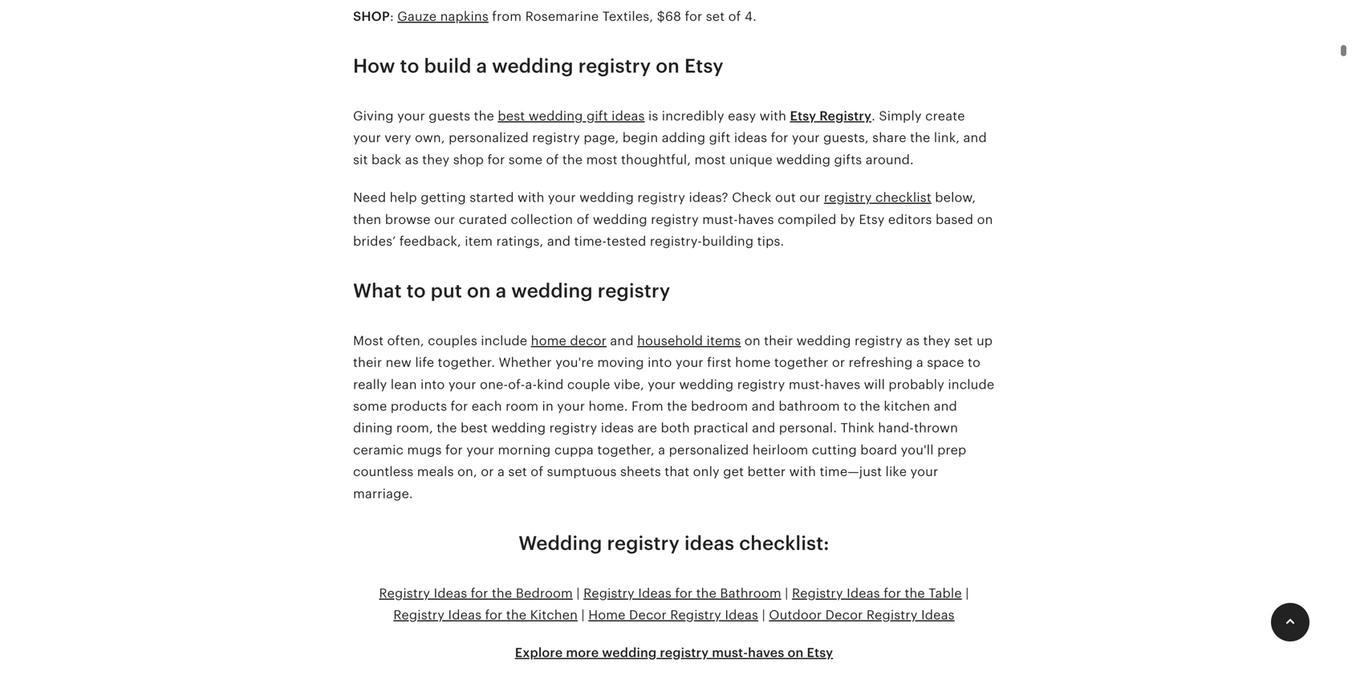 Task type: vqa. For each thing, say whether or not it's contained in the screenshot.
Vintage Prada Black Leather Boots / Prada Buckle Pointy Square Image 1
no



Task type: locate. For each thing, give the bounding box(es) containing it.
registry up the registry-
[[651, 212, 699, 227]]

of down morning
[[531, 465, 544, 479]]

your down giving
[[353, 131, 381, 145]]

their up together
[[765, 334, 794, 348]]

bathroom
[[779, 399, 841, 414]]

personalized up 'shop'
[[449, 131, 529, 145]]

the left link,
[[911, 131, 931, 145]]

registry
[[820, 109, 872, 123], [379, 586, 430, 600], [584, 586, 635, 600], [792, 586, 844, 600], [394, 608, 445, 622], [671, 608, 722, 622], [867, 608, 918, 622]]

1 horizontal spatial most
[[695, 152, 726, 167]]

link,
[[935, 131, 960, 145]]

2 vertical spatial with
[[790, 465, 817, 479]]

back
[[372, 152, 402, 167]]

|
[[577, 586, 580, 600], [785, 586, 789, 600], [966, 586, 970, 600], [582, 608, 585, 622], [762, 608, 766, 622]]

1 horizontal spatial some
[[509, 152, 543, 167]]

of inside . simply create your very own, personalized registry page, begin adding gift ideas for your guests, share the link, and sit back as they shop for some of the most thoughtful, most unique wedding gifts around.
[[546, 152, 559, 167]]

and right the bedroom
[[752, 399, 776, 414]]

0 vertical spatial with
[[760, 109, 787, 123]]

ideas
[[434, 586, 468, 600], [639, 586, 672, 600], [847, 586, 881, 600], [448, 608, 482, 622], [725, 608, 759, 622], [922, 608, 955, 622]]

2 horizontal spatial set
[[955, 334, 974, 348]]

the down will
[[860, 399, 881, 414]]

1 horizontal spatial set
[[706, 9, 725, 24]]

or right together
[[833, 355, 846, 370]]

kitchen
[[530, 608, 578, 622]]

only
[[693, 465, 720, 479]]

personalized inside . simply create your very own, personalized registry page, begin adding gift ideas for your guests, share the link, and sit back as they shop for some of the most thoughtful, most unique wedding gifts around.
[[449, 131, 529, 145]]

into down the life
[[421, 377, 445, 392]]

marriage.
[[353, 486, 413, 501]]

home
[[531, 334, 567, 348], [736, 355, 771, 370]]

best
[[498, 109, 525, 123], [461, 421, 488, 435]]

ratings,
[[497, 234, 544, 248]]

1 vertical spatial their
[[353, 355, 382, 370]]

heirloom
[[753, 443, 809, 457]]

editors
[[889, 212, 933, 227]]

wedding up tested
[[593, 212, 648, 227]]

personalized
[[449, 131, 529, 145], [669, 443, 750, 457]]

tips.
[[758, 234, 785, 248]]

on right 'items'
[[745, 334, 761, 348]]

then
[[353, 212, 382, 227]]

1 horizontal spatial with
[[760, 109, 787, 123]]

as inside . simply create your very own, personalized registry page, begin adding gift ideas for your guests, share the link, and sit back as they shop for some of the most thoughtful, most unique wedding gifts around.
[[405, 152, 419, 167]]

1 vertical spatial or
[[481, 465, 494, 479]]

0 horizontal spatial best
[[461, 421, 488, 435]]

0 vertical spatial they
[[422, 152, 450, 167]]

of down best wedding gift ideas link
[[546, 152, 559, 167]]

registry down best wedding gift ideas link
[[533, 131, 581, 145]]

decor down registry ideas for the table link at bottom
[[826, 608, 864, 622]]

more
[[566, 646, 599, 660]]

wedding inside below, then browse our curated collection of wedding registry must-haves compiled by etsy editors based on brides' feedback, item ratings, and time-tested registry-building tips.
[[593, 212, 648, 227]]

feedback,
[[400, 234, 462, 248]]

0 horizontal spatial their
[[353, 355, 382, 370]]

our up the "compiled" on the right top of page
[[800, 190, 821, 205]]

0 vertical spatial personalized
[[449, 131, 529, 145]]

must-
[[703, 212, 739, 227], [789, 377, 825, 392], [712, 646, 748, 660]]

most
[[587, 152, 618, 167], [695, 152, 726, 167]]

set left 4.
[[706, 9, 725, 24]]

gift inside . simply create your very own, personalized registry page, begin adding gift ideas for your guests, share the link, and sit back as they shop for some of the most thoughtful, most unique wedding gifts around.
[[709, 131, 731, 145]]

ideas down table
[[922, 608, 955, 622]]

etsy down outdoor
[[807, 646, 834, 660]]

0 horizontal spatial home
[[531, 334, 567, 348]]

2 vertical spatial must-
[[712, 646, 748, 660]]

really
[[353, 377, 387, 392]]

our
[[800, 190, 821, 205], [434, 212, 455, 227]]

their down most
[[353, 355, 382, 370]]

home up whether
[[531, 334, 567, 348]]

put
[[431, 280, 463, 302]]

wedding down first
[[680, 377, 734, 392]]

0 horizontal spatial decor
[[630, 608, 667, 622]]

0 horizontal spatial some
[[353, 399, 387, 414]]

together.
[[438, 355, 495, 370]]

most down page,
[[587, 152, 618, 167]]

your up the on,
[[467, 443, 495, 457]]

space
[[928, 355, 965, 370]]

into
[[648, 355, 672, 370], [421, 377, 445, 392]]

gift down easy
[[709, 131, 731, 145]]

registry down thoughtful,
[[638, 190, 686, 205]]

| right table
[[966, 586, 970, 600]]

set left 'up'
[[955, 334, 974, 348]]

of left 4.
[[729, 9, 742, 24]]

etsy
[[685, 55, 724, 77], [791, 109, 817, 123], [859, 212, 885, 227], [807, 646, 834, 660]]

and inside below, then browse our curated collection of wedding registry must-haves compiled by etsy editors based on brides' feedback, item ratings, and time-tested registry-building tips.
[[547, 234, 571, 248]]

think
[[841, 421, 875, 435]]

0 horizontal spatial our
[[434, 212, 455, 227]]

home right first
[[736, 355, 771, 370]]

on down $68
[[656, 55, 680, 77]]

begin
[[623, 131, 659, 145]]

ideas down 'bathroom'
[[725, 608, 759, 622]]

ideas inside . simply create your very own, personalized registry page, begin adding gift ideas for your guests, share the link, and sit back as they shop for some of the most thoughtful, most unique wedding gifts around.
[[735, 131, 768, 145]]

0 vertical spatial best
[[498, 109, 525, 123]]

1 vertical spatial personalized
[[669, 443, 750, 457]]

1 most from the left
[[587, 152, 618, 167]]

0 vertical spatial home
[[531, 334, 567, 348]]

first
[[707, 355, 732, 370]]

0 vertical spatial into
[[648, 355, 672, 370]]

etsy inside below, then browse our curated collection of wedding registry must-haves compiled by etsy editors based on brides' feedback, item ratings, and time-tested registry-building tips.
[[859, 212, 885, 227]]

2 horizontal spatial with
[[790, 465, 817, 479]]

or
[[833, 355, 846, 370], [481, 465, 494, 479]]

1 horizontal spatial decor
[[826, 608, 864, 622]]

your down you'll
[[911, 465, 939, 479]]

0 vertical spatial must-
[[703, 212, 739, 227]]

haves inside below, then browse our curated collection of wedding registry must-haves compiled by etsy editors based on brides' feedback, item ratings, and time-tested registry-building tips.
[[739, 212, 775, 227]]

1 horizontal spatial include
[[949, 377, 995, 392]]

dining
[[353, 421, 393, 435]]

into down 'household'
[[648, 355, 672, 370]]

both
[[661, 421, 690, 435]]

their
[[765, 334, 794, 348], [353, 355, 382, 370]]

will
[[864, 377, 886, 392]]

bedroom
[[516, 586, 573, 600]]

haves left will
[[825, 377, 861, 392]]

your down 'etsy registry' link
[[792, 131, 820, 145]]

1 vertical spatial into
[[421, 377, 445, 392]]

help
[[390, 190, 417, 205]]

and inside . simply create your very own, personalized registry page, begin adding gift ideas for your guests, share the link, and sit back as they shop for some of the most thoughtful, most unique wedding gifts around.
[[964, 131, 988, 145]]

0 vertical spatial our
[[800, 190, 821, 205]]

| left 'home'
[[582, 608, 585, 622]]

1 vertical spatial must-
[[789, 377, 825, 392]]

most down adding
[[695, 152, 726, 167]]

must- inside below, then browse our curated collection of wedding registry must-haves compiled by etsy editors based on brides' feedback, item ratings, and time-tested registry-building tips.
[[703, 212, 739, 227]]

0 horizontal spatial or
[[481, 465, 494, 479]]

must- down 'bathroom'
[[712, 646, 748, 660]]

1 horizontal spatial our
[[800, 190, 821, 205]]

must- up bathroom
[[789, 377, 825, 392]]

1 horizontal spatial home
[[736, 355, 771, 370]]

1 horizontal spatial best
[[498, 109, 525, 123]]

for up unique
[[771, 131, 789, 145]]

wedding inside . simply create your very own, personalized registry page, begin adding gift ideas for your guests, share the link, and sit back as they shop for some of the most thoughtful, most unique wedding gifts around.
[[777, 152, 831, 167]]

the up mugs
[[437, 421, 457, 435]]

set down morning
[[509, 465, 527, 479]]

1 vertical spatial include
[[949, 377, 995, 392]]

0 horizontal spatial most
[[587, 152, 618, 167]]

ideas up unique
[[735, 131, 768, 145]]

1 vertical spatial haves
[[825, 377, 861, 392]]

1 vertical spatial our
[[434, 212, 455, 227]]

on right based
[[978, 212, 994, 227]]

ideas up registry ideas for the bathroom link
[[685, 532, 735, 554]]

0 vertical spatial haves
[[739, 212, 775, 227]]

cutting
[[812, 443, 857, 457]]

1 vertical spatial as
[[907, 334, 920, 348]]

0 horizontal spatial gift
[[587, 109, 608, 123]]

for
[[685, 9, 703, 24], [771, 131, 789, 145], [488, 152, 505, 167], [451, 399, 468, 414], [446, 443, 463, 457], [471, 586, 489, 600], [676, 586, 693, 600], [884, 586, 902, 600], [485, 608, 503, 622]]

1 decor from the left
[[630, 608, 667, 622]]

brides'
[[353, 234, 396, 248]]

haves down check
[[739, 212, 775, 227]]

registry ideas for the bedroom link
[[379, 586, 573, 600]]

include down space
[[949, 377, 995, 392]]

1 vertical spatial home
[[736, 355, 771, 370]]

0 horizontal spatial they
[[422, 152, 450, 167]]

with up collection
[[518, 190, 545, 205]]

your down household items link
[[676, 355, 704, 370]]

explore more wedding registry must-haves on etsy link
[[515, 646, 834, 660]]

best down each
[[461, 421, 488, 435]]

include up whether
[[481, 334, 528, 348]]

adding
[[662, 131, 706, 145]]

below, then browse our curated collection of wedding registry must-haves compiled by etsy editors based on brides' feedback, item ratings, and time-tested registry-building tips.
[[353, 190, 994, 248]]

on inside on their wedding registry as they set up their new life together. whether you're moving into your first home together or refreshing a space to really lean into your one-of-a-kind couple vibe, your wedding registry must-haves will probably include some products for each room in your home. from the bedroom and bathroom to the kitchen and dining room, the best wedding registry ideas are both practical and personal. think hand-thrown ceramic mugs for your morning cuppa together, a personalized heirloom cutting board you'll prep countless meals on, or a set of sumptuous sheets that only get better with time—just like your marriage.
[[745, 334, 761, 348]]

or right the on,
[[481, 465, 494, 479]]

haves inside on their wedding registry as they set up their new life together. whether you're moving into your first home together or refreshing a space to really lean into your one-of-a-kind couple vibe, your wedding registry must-haves will probably include some products for each room in your home. from the bedroom and bathroom to the kitchen and dining room, the best wedding registry ideas are both practical and personal. think hand-thrown ceramic mugs for your morning cuppa together, a personalized heirloom cutting board you'll prep countless meals on, or a set of sumptuous sheets that only get better with time—just like your marriage.
[[825, 377, 861, 392]]

shop
[[353, 9, 390, 24]]

morning
[[498, 443, 551, 457]]

some up started
[[509, 152, 543, 167]]

0 horizontal spatial set
[[509, 465, 527, 479]]

on inside below, then browse our curated collection of wedding registry must-haves compiled by etsy editors based on brides' feedback, item ratings, and time-tested registry-building tips.
[[978, 212, 994, 227]]

1 vertical spatial some
[[353, 399, 387, 414]]

ideas down registry ideas for the bedroom 'link'
[[448, 608, 482, 622]]

each
[[472, 399, 502, 414]]

easy
[[728, 109, 757, 123]]

with inside on their wedding registry as they set up their new life together. whether you're moving into your first home together or refreshing a space to really lean into your one-of-a-kind couple vibe, your wedding registry must-haves will probably include some products for each room in your home. from the bedroom and bathroom to the kitchen and dining room, the best wedding registry ideas are both practical and personal. think hand-thrown ceramic mugs for your morning cuppa together, a personalized heirloom cutting board you'll prep countless meals on, or a set of sumptuous sheets that only get better with time—just like your marriage.
[[790, 465, 817, 479]]

what
[[353, 280, 402, 302]]

as
[[405, 152, 419, 167], [907, 334, 920, 348]]

build
[[424, 55, 472, 77]]

wedding up time-
[[580, 190, 634, 205]]

own,
[[415, 131, 445, 145]]

napkins
[[440, 9, 489, 24]]

the up home decor registry ideas link
[[697, 586, 717, 600]]

0 vertical spatial include
[[481, 334, 528, 348]]

registry up registry ideas for the bathroom link
[[607, 532, 680, 554]]

0 horizontal spatial with
[[518, 190, 545, 205]]

the left table
[[905, 586, 926, 600]]

your up collection
[[548, 190, 576, 205]]

as right "back" at the top of the page
[[405, 152, 419, 167]]

checklist:
[[740, 532, 830, 554]]

a-
[[526, 377, 537, 392]]

1 horizontal spatial they
[[924, 334, 951, 348]]

decor
[[630, 608, 667, 622], [826, 608, 864, 622]]

household
[[638, 334, 704, 348]]

registry inside below, then browse our curated collection of wedding registry must-haves compiled by etsy editors based on brides' feedback, item ratings, and time-tested registry-building tips.
[[651, 212, 699, 227]]

wedding down shop : gauze napkins from rosemarine textiles, $68 for set of 4.
[[492, 55, 574, 77]]

must- up building
[[703, 212, 739, 227]]

of up time-
[[577, 212, 590, 227]]

0 vertical spatial their
[[765, 334, 794, 348]]

wedding
[[492, 55, 574, 77], [529, 109, 583, 123], [777, 152, 831, 167], [580, 190, 634, 205], [593, 212, 648, 227], [512, 280, 593, 302], [797, 334, 852, 348], [680, 377, 734, 392], [492, 421, 546, 435], [602, 646, 657, 660]]

better
[[748, 465, 786, 479]]

a
[[477, 55, 488, 77], [496, 280, 507, 302], [917, 355, 924, 370], [659, 443, 666, 457], [498, 465, 505, 479]]

explore
[[515, 646, 563, 660]]

1 horizontal spatial personalized
[[669, 443, 750, 457]]

and up thrown
[[934, 399, 958, 414]]

best down how to build a wedding registry on etsy at the top
[[498, 109, 525, 123]]

wedding
[[519, 532, 603, 554]]

is
[[649, 109, 659, 123]]

curated
[[459, 212, 508, 227]]

on
[[656, 55, 680, 77], [978, 212, 994, 227], [467, 280, 491, 302], [745, 334, 761, 348], [788, 646, 804, 660]]

and down collection
[[547, 234, 571, 248]]

1 vertical spatial they
[[924, 334, 951, 348]]

1 vertical spatial gift
[[709, 131, 731, 145]]

as inside on their wedding registry as they set up their new life together. whether you're moving into your first home together or refreshing a space to really lean into your one-of-a-kind couple vibe, your wedding registry must-haves will probably include some products for each room in your home. from the bedroom and bathroom to the kitchen and dining room, the best wedding registry ideas are both practical and personal. think hand-thrown ceramic mugs for your morning cuppa together, a personalized heirloom cutting board you'll prep countless meals on, or a set of sumptuous sheets that only get better with time—just like your marriage.
[[907, 334, 920, 348]]

0 vertical spatial as
[[405, 152, 419, 167]]

ideas
[[612, 109, 645, 123], [735, 131, 768, 145], [601, 421, 634, 435], [685, 532, 735, 554]]

0 vertical spatial some
[[509, 152, 543, 167]]

0 horizontal spatial personalized
[[449, 131, 529, 145]]

1 horizontal spatial or
[[833, 355, 846, 370]]

registry up cuppa
[[550, 421, 598, 435]]

guests
[[429, 109, 471, 123]]

0 horizontal spatial as
[[405, 152, 419, 167]]

home inside on their wedding registry as they set up their new life together. whether you're moving into your first home together or refreshing a space to really lean into your one-of-a-kind couple vibe, your wedding registry must-haves will probably include some products for each room in your home. from the bedroom and bathroom to the kitchen and dining room, the best wedding registry ideas are both practical and personal. think hand-thrown ceramic mugs for your morning cuppa together, a personalized heirloom cutting board you'll prep countless meals on, or a set of sumptuous sheets that only get better with time—just like your marriage.
[[736, 355, 771, 370]]

2 most from the left
[[695, 152, 726, 167]]

as up refreshing
[[907, 334, 920, 348]]

1 horizontal spatial gift
[[709, 131, 731, 145]]

decor
[[570, 334, 607, 348]]

1 horizontal spatial as
[[907, 334, 920, 348]]

with down heirloom at the right
[[790, 465, 817, 479]]

2 decor from the left
[[826, 608, 864, 622]]

gift up page,
[[587, 109, 608, 123]]

they inside . simply create your very own, personalized registry page, begin adding gift ideas for your guests, share the link, and sit back as they shop for some of the most thoughtful, most unique wedding gifts around.
[[422, 152, 450, 167]]

below,
[[936, 190, 977, 205]]

the down bedroom
[[507, 608, 527, 622]]

1 vertical spatial best
[[461, 421, 488, 435]]

to left put
[[407, 280, 426, 302]]

and right link,
[[964, 131, 988, 145]]



Task type: describe. For each thing, give the bounding box(es) containing it.
include inside on their wedding registry as they set up their new life together. whether you're moving into your first home together or refreshing a space to really lean into your one-of-a-kind couple vibe, your wedding registry must-haves will probably include some products for each room in your home. from the bedroom and bathroom to the kitchen and dining room, the best wedding registry ideas are both practical and personal. think hand-thrown ceramic mugs for your morning cuppa together, a personalized heirloom cutting board you'll prep countless meals on, or a set of sumptuous sheets that only get better with time—just like your marriage.
[[949, 377, 995, 392]]

you're
[[556, 355, 594, 370]]

wedding down room
[[492, 421, 546, 435]]

some inside on their wedding registry as they set up their new life together. whether you're moving into your first home together or refreshing a space to really lean into your one-of-a-kind couple vibe, your wedding registry must-haves will probably include some products for each room in your home. from the bedroom and bathroom to the kitchen and dining room, the best wedding registry ideas are both practical and personal. think hand-thrown ceramic mugs for your morning cuppa together, a personalized heirloom cutting board you'll prep countless meals on, or a set of sumptuous sheets that only get better with time—just like your marriage.
[[353, 399, 387, 414]]

table
[[929, 586, 963, 600]]

checklist
[[876, 190, 932, 205]]

meals
[[417, 465, 454, 479]]

in
[[542, 399, 554, 414]]

registry ideas for the kitchen link
[[394, 608, 578, 622]]

moving
[[598, 355, 645, 370]]

board
[[861, 443, 898, 457]]

the up both
[[667, 399, 688, 414]]

compiled
[[778, 212, 837, 227]]

on,
[[458, 465, 478, 479]]

the down best wedding gift ideas link
[[563, 152, 583, 167]]

home decor link
[[531, 334, 607, 348]]

registry checklist link
[[825, 190, 932, 205]]

mugs
[[407, 443, 442, 457]]

your down together.
[[449, 377, 477, 392]]

registry down tested
[[598, 280, 671, 302]]

ideas up begin in the top left of the page
[[612, 109, 645, 123]]

wedding up together
[[797, 334, 852, 348]]

0 vertical spatial set
[[706, 9, 725, 24]]

1 vertical spatial with
[[518, 190, 545, 205]]

etsy up incredibly
[[685, 55, 724, 77]]

etsy right easy
[[791, 109, 817, 123]]

from
[[632, 399, 664, 414]]

a right build
[[477, 55, 488, 77]]

time-
[[575, 234, 607, 248]]

a up probably at the right bottom of the page
[[917, 355, 924, 370]]

home.
[[589, 399, 628, 414]]

one-
[[480, 377, 508, 392]]

2 vertical spatial haves
[[748, 646, 785, 660]]

out
[[776, 190, 796, 205]]

often,
[[387, 334, 425, 348]]

registry up by in the top right of the page
[[825, 190, 873, 205]]

for right $68
[[685, 9, 703, 24]]

and up heirloom at the right
[[752, 421, 776, 435]]

hand-
[[879, 421, 915, 435]]

personal.
[[780, 421, 838, 435]]

outdoor
[[769, 608, 822, 622]]

of-
[[508, 377, 526, 392]]

:
[[390, 9, 394, 24]]

a down ratings,
[[496, 280, 507, 302]]

you'll
[[901, 443, 934, 457]]

ceramic
[[353, 443, 404, 457]]

collection
[[511, 212, 573, 227]]

for down registry ideas for the bedroom 'link'
[[485, 608, 503, 622]]

prep
[[938, 443, 967, 457]]

together
[[775, 355, 829, 370]]

personalized inside on their wedding registry as they set up their new life together. whether you're moving into your first home together or refreshing a space to really lean into your one-of-a-kind couple vibe, your wedding registry must-haves will probably include some products for each room in your home. from the bedroom and bathroom to the kitchen and dining room, the best wedding registry ideas are both practical and personal. think hand-thrown ceramic mugs for your morning cuppa together, a personalized heirloom cutting board you'll prep countless meals on, or a set of sumptuous sheets that only get better with time—just like your marriage.
[[669, 443, 750, 457]]

wedding down 'home'
[[602, 646, 657, 660]]

best inside on their wedding registry as they set up their new life together. whether you're moving into your first home together or refreshing a space to really lean into your one-of-a-kind couple vibe, your wedding registry must-haves will probably include some products for each room in your home. from the bedroom and bathroom to the kitchen and dining room, the best wedding registry ideas are both practical and personal. think hand-thrown ceramic mugs for your morning cuppa together, a personalized heirloom cutting board you'll prep countless meals on, or a set of sumptuous sheets that only get better with time—just like your marriage.
[[461, 421, 488, 435]]

they inside on their wedding registry as they set up their new life together. whether you're moving into your first home together or refreshing a space to really lean into your one-of-a-kind couple vibe, your wedding registry must-haves will probably include some products for each room in your home. from the bedroom and bathroom to the kitchen and dining room, the best wedding registry ideas are both practical and personal. think hand-thrown ceramic mugs for your morning cuppa together, a personalized heirloom cutting board you'll prep countless meals on, or a set of sumptuous sheets that only get better with time—just like your marriage.
[[924, 334, 951, 348]]

1 horizontal spatial into
[[648, 355, 672, 370]]

of inside below, then browse our curated collection of wedding registry must-haves compiled by etsy editors based on brides' feedback, item ratings, and time-tested registry-building tips.
[[577, 212, 590, 227]]

our inside below, then browse our curated collection of wedding registry must-haves compiled by etsy editors based on brides' feedback, item ratings, and time-tested registry-building tips.
[[434, 212, 455, 227]]

ideas inside on their wedding registry as they set up their new life together. whether you're moving into your first home together or refreshing a space to really lean into your one-of-a-kind couple vibe, your wedding registry must-haves will probably include some products for each room in your home. from the bedroom and bathroom to the kitchen and dining room, the best wedding registry ideas are both practical and personal. think hand-thrown ceramic mugs for your morning cuppa together, a personalized heirloom cutting board you'll prep countless meals on, or a set of sumptuous sheets that only get better with time—just like your marriage.
[[601, 421, 634, 435]]

bathroom
[[721, 586, 782, 600]]

| up outdoor
[[785, 586, 789, 600]]

and up moving at the bottom left of page
[[611, 334, 634, 348]]

the up registry ideas for the kitchen link
[[492, 586, 513, 600]]

giving
[[353, 109, 394, 123]]

whether
[[499, 355, 552, 370]]

0 vertical spatial or
[[833, 355, 846, 370]]

that
[[665, 465, 690, 479]]

bedroom
[[691, 399, 749, 414]]

the right guests
[[474, 109, 495, 123]]

countless
[[353, 465, 414, 479]]

for up home decor registry ideas link
[[676, 586, 693, 600]]

registry ideas for the bedroom | registry ideas for the bathroom | registry ideas for the table | registry ideas for the kitchen | home decor registry ideas | outdoor decor registry ideas
[[379, 586, 970, 622]]

2 vertical spatial set
[[509, 465, 527, 479]]

registry up refreshing
[[855, 334, 903, 348]]

ideas up registry ideas for the kitchen link
[[434, 586, 468, 600]]

need
[[353, 190, 386, 205]]

wedding up most often, couples include home decor and household items
[[512, 280, 593, 302]]

your right in on the bottom
[[557, 399, 585, 414]]

a down both
[[659, 443, 666, 457]]

to down 'up'
[[968, 355, 981, 370]]

for right 'shop'
[[488, 152, 505, 167]]

browse
[[385, 212, 431, 227]]

life
[[415, 355, 435, 370]]

tested
[[607, 234, 647, 248]]

gauze napkins link
[[398, 9, 489, 24]]

from
[[492, 9, 522, 24]]

wedding down how to build a wedding registry on etsy at the top
[[529, 109, 583, 123]]

are
[[638, 421, 658, 435]]

for up outdoor decor registry ideas link
[[884, 586, 902, 600]]

sheets
[[621, 465, 662, 479]]

ideas up home decor registry ideas link
[[639, 586, 672, 600]]

lean
[[391, 377, 417, 392]]

etsy registry link
[[791, 109, 872, 123]]

get
[[724, 465, 744, 479]]

wedding registry ideas checklist:
[[519, 532, 830, 554]]

your up very
[[398, 109, 425, 123]]

| down 'bathroom'
[[762, 608, 766, 622]]

on down outdoor
[[788, 646, 804, 660]]

registry down home decor registry ideas link
[[660, 646, 709, 660]]

most often, couples include home decor and household items
[[353, 334, 741, 348]]

textiles,
[[603, 9, 654, 24]]

time—just
[[820, 465, 883, 479]]

by
[[841, 212, 856, 227]]

page,
[[584, 131, 619, 145]]

getting
[[421, 190, 466, 205]]

kitchen
[[884, 399, 931, 414]]

for up registry ideas for the kitchen link
[[471, 586, 489, 600]]

$68
[[657, 9, 682, 24]]

registry inside . simply create your very own, personalized registry page, begin adding gift ideas for your guests, share the link, and sit back as they shop for some of the most thoughtful, most unique wedding gifts around.
[[533, 131, 581, 145]]

.
[[872, 109, 876, 123]]

most
[[353, 334, 384, 348]]

registry down together
[[738, 377, 786, 392]]

0 vertical spatial gift
[[587, 109, 608, 123]]

room
[[506, 399, 539, 414]]

. simply create your very own, personalized registry page, begin adding gift ideas for your guests, share the link, and sit back as they shop for some of the most thoughtful, most unique wedding gifts around.
[[353, 109, 988, 167]]

incredibly
[[662, 109, 725, 123]]

for up the on,
[[446, 443, 463, 457]]

1 vertical spatial set
[[955, 334, 974, 348]]

products
[[391, 399, 447, 414]]

room,
[[397, 421, 433, 435]]

cuppa
[[555, 443, 594, 457]]

your up "from"
[[648, 377, 676, 392]]

together,
[[598, 443, 655, 457]]

need help getting started with your wedding registry ideas? check out our registry checklist
[[353, 190, 932, 205]]

guests,
[[824, 131, 869, 145]]

| up kitchen
[[577, 586, 580, 600]]

0 horizontal spatial into
[[421, 377, 445, 392]]

1 horizontal spatial their
[[765, 334, 794, 348]]

to up think
[[844, 399, 857, 414]]

to right how
[[400, 55, 420, 77]]

thrown
[[915, 421, 959, 435]]

create
[[926, 109, 966, 123]]

must- inside on their wedding registry as they set up their new life together. whether you're moving into your first home together or refreshing a space to really lean into your one-of-a-kind couple vibe, your wedding registry must-haves will probably include some products for each room in your home. from the bedroom and bathroom to the kitchen and dining room, the best wedding registry ideas are both practical and personal. think hand-thrown ceramic mugs for your morning cuppa together, a personalized heirloom cutting board you'll prep countless meals on, or a set of sumptuous sheets that only get better with time—just like your marriage.
[[789, 377, 825, 392]]

0 horizontal spatial include
[[481, 334, 528, 348]]

on right put
[[467, 280, 491, 302]]

based
[[936, 212, 974, 227]]

vibe,
[[614, 377, 645, 392]]

household items link
[[638, 334, 741, 348]]

some inside . simply create your very own, personalized registry page, begin adding gift ideas for your guests, share the link, and sit back as they shop for some of the most thoughtful, most unique wedding gifts around.
[[509, 152, 543, 167]]

registry ideas for the table link
[[792, 586, 963, 600]]

ideas up outdoor decor registry ideas link
[[847, 586, 881, 600]]

registry-
[[650, 234, 703, 248]]

shop : gauze napkins from rosemarine textiles, $68 for set of 4.
[[353, 9, 757, 24]]

a down morning
[[498, 465, 505, 479]]

sumptuous
[[547, 465, 617, 479]]

of inside on their wedding registry as they set up their new life together. whether you're moving into your first home together or refreshing a space to really lean into your one-of-a-kind couple vibe, your wedding registry must-haves will probably include some products for each room in your home. from the bedroom and bathroom to the kitchen and dining room, the best wedding registry ideas are both practical and personal. think hand-thrown ceramic mugs for your morning cuppa together, a personalized heirloom cutting board you'll prep countless meals on, or a set of sumptuous sheets that only get better with time—just like your marriage.
[[531, 465, 544, 479]]

share
[[873, 131, 907, 145]]

rosemarine
[[526, 9, 599, 24]]

registry up giving your guests the best wedding gift ideas is incredibly easy with etsy registry
[[579, 55, 651, 77]]

ideas?
[[689, 190, 729, 205]]

for left each
[[451, 399, 468, 414]]



